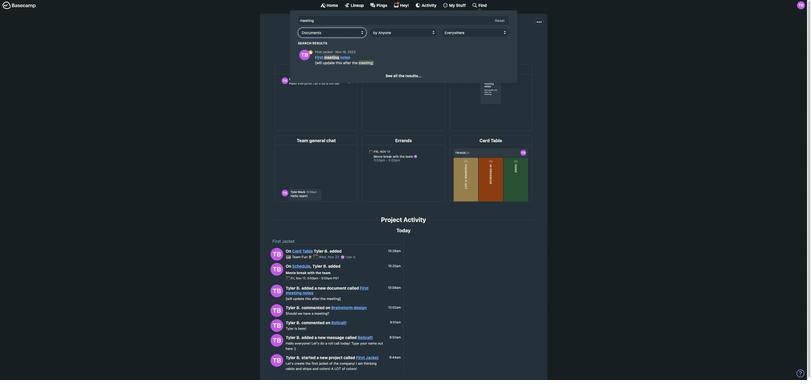 Task type: locate. For each thing, give the bounding box(es) containing it.
0 vertical spatial on
[[286, 249, 292, 254]]

0 horizontal spatial lot
[[335, 367, 341, 371]]

1 horizontal spatial a
[[471, 36, 473, 41]]

activity up today
[[404, 216, 427, 224]]

first inside first jacket let's create the first jacket of the company! i am thinking rabits and strips and colors! a lot of colors!
[[381, 24, 399, 34]]

first for first meeting notes
[[360, 286, 369, 291]]

2 horizontal spatial meeting
[[359, 61, 373, 65]]

0 horizontal spatial rollcall! link
[[332, 320, 347, 325]]

1 horizontal spatial [will
[[315, 61, 322, 65]]

company! down project
[[340, 362, 356, 366]]

1 horizontal spatial notes
[[340, 55, 351, 60]]

results
[[313, 41, 328, 45]]

1 horizontal spatial create
[[317, 36, 329, 41]]

2 vertical spatial nov
[[296, 277, 302, 280]]

new up let's create the first jacket of the company! i am thinking rabits and strips and colors! a lot of colors!
[[320, 356, 328, 360]]

colors!
[[457, 36, 470, 41], [488, 36, 501, 41], [320, 367, 331, 371], [346, 367, 357, 371]]

on
[[286, 249, 292, 254], [286, 264, 292, 269]]

0 vertical spatial create
[[317, 36, 329, 41]]

on up movie
[[286, 264, 292, 269]]

notes up [will update this after the meeting] at the bottom left of page
[[303, 291, 314, 295]]

first down "started"
[[312, 362, 318, 366]]

rollcall! link down brainstorm
[[332, 320, 347, 325]]

see all the results… link
[[386, 73, 422, 78]]

jacket for first jacket let's create the first jacket of the company! i am thinking rabits and strips and colors! a lot of colors!
[[400, 24, 427, 34]]

today
[[397, 228, 411, 233]]

brainstorm
[[332, 306, 353, 310]]

1 horizontal spatial update
[[323, 61, 335, 65]]

1 on from the top
[[326, 306, 331, 310]]

activity inside main element
[[422, 3, 437, 8]]

tyler up hello
[[286, 335, 296, 340]]

my stuff
[[450, 3, 466, 8]]

1 vertical spatial create
[[295, 362, 305, 366]]

10:20am
[[389, 264, 401, 268]]

2 on from the top
[[286, 264, 292, 269]]

tyler for tyler b. added a new document called
[[286, 286, 296, 291]]

3:00pm
[[307, 277, 319, 280]]

first jacket let's create the first jacket of the company! i am thinking rabits and strips and colors! a lot of colors!
[[307, 24, 501, 41]]

0 vertical spatial company!
[[371, 36, 390, 41]]

1 vertical spatial [will
[[286, 297, 293, 301]]

1 vertical spatial strips
[[303, 367, 312, 371]]

new down the -
[[318, 286, 326, 291]]

1 horizontal spatial jacket
[[346, 36, 358, 41]]

a
[[315, 286, 317, 291], [312, 312, 314, 316], [315, 335, 317, 340], [326, 341, 328, 346], [317, 356, 319, 360]]

nov right ·
[[336, 50, 342, 54]]

0 horizontal spatial rabits
[[286, 367, 295, 371]]

this
[[336, 61, 342, 65], [306, 297, 311, 301]]

stuff
[[456, 3, 466, 8]]

added
[[330, 249, 342, 254], [329, 264, 341, 269], [302, 286, 314, 291], [302, 335, 314, 340]]

1 horizontal spatial rollcall! link
[[358, 335, 373, 340]]

create
[[317, 36, 329, 41], [295, 362, 305, 366]]

9:51am element
[[390, 321, 401, 325]]

on for on card table tyler b. added
[[286, 249, 292, 254]]

rabits
[[416, 36, 427, 41], [286, 367, 295, 371]]

card table link
[[292, 249, 313, 254]]

0 horizontal spatial first jacket link
[[273, 239, 295, 244]]

1 horizontal spatial after
[[343, 61, 351, 65]]

the
[[330, 36, 336, 41], [364, 36, 370, 41], [352, 61, 358, 65], [399, 73, 405, 78], [316, 271, 322, 275], [321, 297, 326, 301], [306, 362, 311, 366], [334, 362, 339, 366]]

strips inside first jacket let's create the first jacket of the company! i am thinking rabits and strips and colors! a lot of colors!
[[436, 36, 447, 41]]

b. up wed, nov 22
[[325, 249, 329, 254]]

update inside first jacket · nov 16, 2023 first meeting notes [will update this after the meeting ]
[[323, 61, 335, 65]]

thinking inside let's create the first jacket of the company! i am thinking rabits and strips and colors! a lot of colors!
[[364, 362, 377, 366]]

tyler b. added a new document called
[[286, 286, 360, 291]]

0 horizontal spatial nov
[[296, 277, 302, 280]]

a inside first jacket let's create the first jacket of the company! i am thinking rabits and strips and colors! a lot of colors!
[[471, 36, 473, 41]]

2 vertical spatial new
[[320, 356, 328, 360]]

project
[[381, 216, 403, 224]]

thinking down search for… search field
[[400, 36, 415, 41]]

0 vertical spatial activity
[[422, 3, 437, 8]]

rabits down here
[[286, 367, 295, 371]]

rollcall! link up your
[[358, 335, 373, 340]]

1 vertical spatial meeting
[[359, 61, 373, 65]]

10:08am element
[[388, 286, 401, 290]]

a down 3:00pm
[[315, 286, 317, 291]]

movie break with the team fri, nov 17, 3:00pm -     5:00pm pst
[[286, 271, 339, 280]]

nov left the 22
[[328, 255, 335, 259]]

1 vertical spatial jacket
[[319, 362, 329, 366]]

first inside first jacket let's create the first jacket of the company! i am thinking rabits and strips and colors! a lot of colors!
[[338, 36, 345, 41]]

9:44am
[[390, 356, 401, 360]]

create inside let's create the first jacket of the company! i am thinking rabits and strips and colors! a lot of colors!
[[295, 362, 305, 366]]

company! up the ]
[[371, 36, 390, 41]]

1 horizontal spatial i
[[391, 36, 392, 41]]

0 vertical spatial first
[[338, 36, 345, 41]]

first up 16,
[[338, 36, 345, 41]]

rollcall! down brainstorm
[[332, 320, 347, 325]]

b. down break
[[297, 286, 301, 291]]

1 vertical spatial notes
[[303, 291, 314, 295]]

1 vertical spatial a
[[332, 367, 334, 371]]

tyler black image for tyler b. commented on rollcall!
[[271, 319, 283, 332]]

called
[[348, 286, 359, 291], [345, 335, 357, 340], [344, 356, 355, 360]]

tyler down here
[[286, 356, 296, 360]]

0 horizontal spatial first
[[312, 362, 318, 366]]

0 horizontal spatial company!
[[340, 362, 356, 366]]

rollcall! up your
[[358, 335, 373, 340]]

movie
[[286, 271, 296, 275]]

0 horizontal spatial strips
[[303, 367, 312, 371]]

jacket up card on the left bottom of page
[[282, 239, 295, 244]]

rollcall! link for tyler b. commented on
[[332, 320, 347, 325]]

rabits inside first jacket let's create the first jacket of the company! i am thinking rabits and strips and colors! a lot of colors!
[[416, 36, 427, 41]]

tyler up should
[[286, 306, 296, 310]]

1 horizontal spatial nov
[[328, 255, 335, 259]]

jacket down hey!
[[400, 24, 427, 34]]

2 commented from the top
[[302, 320, 325, 325]]

0 vertical spatial rabits
[[416, 36, 427, 41]]

project
[[329, 356, 343, 360]]

commented
[[302, 306, 325, 310], [302, 320, 325, 325]]

1 vertical spatial thinking
[[364, 362, 377, 366]]

1 vertical spatial i
[[357, 362, 358, 366]]

0 vertical spatial rollcall! link
[[332, 320, 347, 325]]

0 vertical spatial jacket
[[346, 36, 358, 41]]

none reset field inside main element
[[493, 17, 508, 24]]

1 vertical spatial first jacket link
[[356, 356, 379, 360]]

1 vertical spatial rollcall! link
[[358, 335, 373, 340]]

2 vertical spatial let's
[[286, 362, 294, 366]]

tyler black image for ,       tyler b. added
[[271, 263, 283, 276]]

nov 16, 2023 element
[[336, 50, 356, 54]]

b. up we
[[297, 306, 301, 310]]

on for rollcall!
[[326, 320, 331, 325]]

1 vertical spatial this
[[306, 297, 311, 301]]

-
[[319, 277, 321, 280]]

1 vertical spatial on
[[326, 320, 331, 325]]

i down search for… search field
[[391, 36, 392, 41]]

rabits inside let's create the first jacket of the company! i am thinking rabits and strips and colors! a lot of colors!
[[286, 367, 295, 371]]

new up "do"
[[318, 335, 326, 340]]

first jacket · nov 16, 2023 first meeting notes [will update this after the meeting ]
[[315, 50, 374, 65]]

10:20am element
[[389, 264, 401, 268]]

0 horizontal spatial am
[[358, 362, 363, 366]]

tyler b. started a new project called first jacket
[[286, 356, 379, 360]]

notes
[[340, 55, 351, 60], [303, 291, 314, 295]]

first for first jacket
[[273, 239, 281, 244]]

called up type
[[345, 335, 357, 340]]

update down ·
[[323, 61, 335, 65]]

1 vertical spatial activity
[[404, 216, 427, 224]]

b. up everyone!
[[297, 335, 301, 340]]

0 horizontal spatial after
[[312, 297, 320, 301]]

0 vertical spatial lot
[[474, 36, 482, 41]]

1 horizontal spatial first
[[338, 36, 345, 41]]

0 vertical spatial called
[[348, 286, 359, 291]]

0 horizontal spatial create
[[295, 362, 305, 366]]

new for project
[[320, 356, 328, 360]]

of
[[359, 36, 362, 41], [483, 36, 487, 41], [330, 362, 333, 366], [342, 367, 346, 371]]

search
[[298, 41, 312, 45]]

am inside first jacket let's create the first jacket of the company! i am thinking rabits and strips and colors! a lot of colors!
[[393, 36, 399, 41]]

0 vertical spatial strips
[[436, 36, 447, 41]]

b. right the 22
[[354, 256, 356, 259]]

1 on from the top
[[286, 249, 292, 254]]

2 on from the top
[[326, 320, 331, 325]]

17,
[[303, 277, 307, 280]]

commented for brainstorm design
[[302, 306, 325, 310]]

on down the meeting?
[[326, 320, 331, 325]]

1 vertical spatial first
[[312, 362, 318, 366]]

create inside first jacket let's create the first jacket of the company! i am thinking rabits and strips and colors! a lot of colors!
[[317, 36, 329, 41]]

tyler down fri,
[[286, 286, 296, 291]]

strips inside let's create the first jacket of the company! i am thinking rabits and strips and colors! a lot of colors!
[[303, 367, 312, 371]]

a inside let's create the first jacket of the company! i am thinking rabits and strips and colors! a lot of colors!
[[332, 367, 334, 371]]

nov inside movie break with the team fri, nov 17, 3:00pm -     5:00pm pst
[[296, 277, 302, 280]]

b. up 'team'
[[324, 264, 328, 269]]

commented up should we have a meeting?
[[302, 306, 325, 310]]

a for message
[[315, 335, 317, 340]]

let's create the first jacket of the company! i am thinking rabits and strips and colors! a lot of colors!
[[286, 362, 377, 371]]

tyler for tyler b. commented on rollcall!
[[286, 320, 296, 325]]

22
[[335, 255, 340, 259]]

1 horizontal spatial thinking
[[400, 36, 415, 41]]

5:00pm
[[322, 277, 333, 280]]

0 vertical spatial let's
[[307, 36, 316, 41]]

company! inside first jacket let's create the first jacket of the company! i am thinking rabits and strips and colors! a lot of colors!
[[371, 36, 390, 41]]

2 horizontal spatial nov
[[336, 50, 342, 54]]

jacket down 'tyler b. started a new project called first jacket' on the left bottom of page
[[319, 362, 329, 366]]

rollcall!
[[332, 320, 347, 325], [358, 335, 373, 340]]

jacket inside first jacket · nov 16, 2023 first meeting notes [will update this after the meeting ]
[[323, 50, 333, 54]]

1 horizontal spatial rabits
[[416, 36, 427, 41]]

tyler up is
[[286, 320, 296, 325]]

0 vertical spatial meeting
[[325, 55, 340, 60]]

[will down results
[[315, 61, 322, 65]]

i down type
[[357, 362, 358, 366]]

0 vertical spatial this
[[336, 61, 342, 65]]

let's up search results
[[307, 36, 316, 41]]

2023
[[348, 50, 356, 54]]

1 horizontal spatial strips
[[436, 36, 447, 41]]

0 vertical spatial notes
[[340, 55, 351, 60]]

do
[[321, 341, 325, 346]]

results…
[[406, 73, 422, 78]]

0 vertical spatial am
[[393, 36, 399, 41]]

rabits down search for… search field
[[416, 36, 427, 41]]

tyler b. commented on rollcall!
[[286, 320, 347, 325]]

break
[[297, 271, 307, 275]]

let's down here
[[286, 362, 294, 366]]

on left card on the left bottom of page
[[286, 249, 292, 254]]

9:44am element
[[390, 356, 401, 360]]

0 vertical spatial new
[[318, 286, 326, 291]]

roll
[[328, 341, 333, 346]]

jacket up 2023
[[346, 36, 358, 41]]

activity
[[422, 3, 437, 8], [404, 216, 427, 224]]

0 horizontal spatial a
[[332, 367, 334, 371]]

for search image
[[309, 50, 313, 54]]

after
[[343, 61, 351, 65], [312, 297, 320, 301]]

create down "started"
[[295, 362, 305, 366]]

1 vertical spatial nov
[[328, 255, 335, 259]]

this inside first jacket · nov 16, 2023 first meeting notes [will update this after the meeting ]
[[336, 61, 342, 65]]

am
[[393, 36, 399, 41], [358, 362, 363, 366]]

company! inside let's create the first jacket of the company! i am thinking rabits and strips and colors! a lot of colors!
[[340, 362, 356, 366]]

switch accounts image
[[2, 1, 36, 10]]

meeting]
[[327, 297, 341, 301]]

rollcall! link
[[332, 320, 347, 325], [358, 335, 373, 340]]

team
[[292, 255, 301, 259]]

[will inside first jacket · nov 16, 2023 first meeting notes [will update this after the meeting ]
[[315, 61, 322, 65]]

meeting
[[325, 55, 340, 60], [359, 61, 373, 65], [286, 291, 302, 295]]

here
[[286, 347, 293, 351]]

hey! button
[[394, 2, 409, 8]]

rollcall! link for tyler b. added a new message called
[[358, 335, 373, 340]]

1 vertical spatial on
[[286, 264, 292, 269]]

None reset field
[[493, 17, 508, 24]]

update up we
[[293, 297, 305, 301]]

0 vertical spatial on
[[326, 306, 331, 310]]

0 vertical spatial [will
[[315, 61, 322, 65]]

1 horizontal spatial lot
[[474, 36, 482, 41]]

1 vertical spatial commented
[[302, 320, 325, 325]]

a
[[471, 36, 473, 41], [332, 367, 334, 371]]

team
[[322, 271, 331, 275]]

after down nov 16, 2023 element on the top left of page
[[343, 61, 351, 65]]

lot
[[474, 36, 482, 41], [335, 367, 341, 371]]

nov left 17,
[[296, 277, 302, 280]]

0 horizontal spatial meeting
[[286, 291, 302, 295]]

0 horizontal spatial thinking
[[364, 362, 377, 366]]

a down the tyler b. commented on rollcall!
[[315, 335, 317, 340]]

tyler left is
[[286, 327, 294, 331]]

first inside first meeting notes
[[360, 286, 369, 291]]

2 vertical spatial meeting
[[286, 291, 302, 295]]

create up results
[[317, 36, 329, 41]]

0 horizontal spatial jacket
[[319, 362, 329, 366]]

let's left "do"
[[312, 341, 320, 346]]

hello
[[286, 341, 294, 346]]

0 vertical spatial i
[[391, 36, 392, 41]]

called right document
[[348, 286, 359, 291]]

1 vertical spatial rollcall!
[[358, 335, 373, 340]]

0 vertical spatial after
[[343, 61, 351, 65]]

after inside first jacket · nov 16, 2023 first meeting notes [will update this after the meeting ]
[[343, 61, 351, 65]]

called right project
[[344, 356, 355, 360]]

team fun
[[292, 255, 309, 259]]

a right "do"
[[326, 341, 328, 346]]

10:02am element
[[389, 306, 401, 310]]

tyler
[[314, 249, 324, 254], [346, 256, 353, 259], [313, 264, 323, 269], [286, 286, 296, 291], [286, 306, 296, 310], [286, 320, 296, 325], [286, 327, 294, 331], [286, 335, 296, 340], [286, 356, 296, 360]]

b. up tyler is here!
[[297, 320, 301, 325]]

[will up should
[[286, 297, 293, 301]]

on up the meeting?
[[326, 306, 331, 310]]

i
[[391, 36, 392, 41], [357, 362, 358, 366]]

tyler right the 22
[[346, 256, 353, 259]]

let's inside first jacket let's create the first jacket of the company! i am thinking rabits and strips and colors! a lot of colors!
[[307, 36, 316, 41]]

1 horizontal spatial am
[[393, 36, 399, 41]]

]
[[373, 61, 374, 65]]

lineup
[[351, 3, 364, 8]]

a right "started"
[[317, 356, 319, 360]]

tyler black image for tyler b. started a new project called
[[271, 355, 283, 367]]

new for document
[[318, 286, 326, 291]]

1 horizontal spatial company!
[[371, 36, 390, 41]]

jacket inside let's create the first jacket of the company! i am thinking rabits and strips and colors! a lot of colors!
[[319, 362, 329, 366]]

0 vertical spatial commented
[[302, 306, 325, 310]]

first jacket link
[[273, 239, 295, 244], [356, 356, 379, 360]]

1 vertical spatial am
[[358, 362, 363, 366]]

this down nov 16, 2023 element on the top left of page
[[336, 61, 342, 65]]

thinking down name
[[364, 362, 377, 366]]

2 vertical spatial called
[[344, 356, 355, 360]]

let's inside hello everyone! let's do a roll call today! type your name out here :)
[[312, 341, 320, 346]]

tyler b. added a new message called rollcall!
[[286, 335, 373, 340]]

first
[[381, 24, 399, 34], [315, 50, 322, 54], [315, 55, 324, 60], [273, 239, 281, 244], [360, 286, 369, 291], [356, 356, 365, 360]]

let's
[[307, 36, 316, 41], [312, 341, 320, 346], [286, 362, 294, 366]]

first jacket link down your
[[356, 356, 379, 360]]

notes down nov 16, 2023 element on the top left of page
[[340, 55, 351, 60]]

this up should we have a meeting?
[[306, 297, 311, 301]]

0 vertical spatial first jacket link
[[273, 239, 295, 244]]

here!
[[298, 327, 307, 331]]

1 horizontal spatial meeting
[[325, 55, 340, 60]]

1 vertical spatial rabits
[[286, 367, 295, 371]]

on
[[326, 306, 331, 310], [326, 320, 331, 325]]

design
[[354, 306, 367, 310]]

1 vertical spatial company!
[[340, 362, 356, 366]]

1 vertical spatial let's
[[312, 341, 320, 346]]

tyler black image
[[300, 50, 310, 60], [271, 248, 283, 261], [271, 285, 283, 298], [271, 305, 283, 317], [271, 355, 283, 367]]

am down your
[[358, 362, 363, 366]]

b. left "started"
[[297, 356, 301, 360]]

1 commented from the top
[[302, 306, 325, 310]]

jacket
[[400, 24, 427, 34], [323, 50, 333, 54], [282, 239, 295, 244], [366, 356, 379, 360]]

tyler black image
[[798, 1, 806, 9], [341, 256, 345, 259], [271, 263, 283, 276], [271, 319, 283, 332], [271, 334, 283, 347]]

jacket inside first jacket let's create the first jacket of the company! i am thinking rabits and strips and colors! a lot of colors!
[[400, 24, 427, 34]]

activity left the my
[[422, 3, 437, 8]]

after down tyler b. added a new document called
[[312, 297, 320, 301]]

tyler for tyler b. started a new project called first jacket
[[286, 356, 296, 360]]

first jacket link up card on the left bottom of page
[[273, 239, 295, 244]]

thinking
[[400, 36, 415, 41], [364, 362, 377, 366]]

0 horizontal spatial i
[[357, 362, 358, 366]]

jacket left ·
[[323, 50, 333, 54]]

1 horizontal spatial this
[[336, 61, 342, 65]]

commented down should we have a meeting?
[[302, 320, 325, 325]]

1 vertical spatial called
[[345, 335, 357, 340]]

0 horizontal spatial notes
[[303, 291, 314, 295]]

0 vertical spatial thinking
[[400, 36, 415, 41]]

0 horizontal spatial rollcall!
[[332, 320, 347, 325]]

1 vertical spatial lot
[[335, 367, 341, 371]]

0 vertical spatial update
[[323, 61, 335, 65]]

on for on schedule ,       tyler b. added
[[286, 264, 292, 269]]

strips
[[436, 36, 447, 41], [303, 367, 312, 371]]

am down search for… search field
[[393, 36, 399, 41]]

0 vertical spatial nov
[[336, 50, 342, 54]]

new
[[318, 286, 326, 291], [318, 335, 326, 340], [320, 356, 328, 360]]



Task type: vqa. For each thing, say whether or not it's contained in the screenshot.


Task type: describe. For each thing, give the bounding box(es) containing it.
:)
[[294, 347, 296, 351]]

fri,
[[291, 277, 296, 280]]

0 horizontal spatial update
[[293, 297, 305, 301]]

,
[[311, 264, 312, 269]]

notes inside first meeting notes
[[303, 291, 314, 295]]

added down 17,
[[302, 286, 314, 291]]

a for document
[[315, 286, 317, 291]]

schedule link
[[292, 264, 311, 269]]

commented for rollcall!
[[302, 320, 325, 325]]

find
[[479, 3, 487, 8]]

on card table tyler b. added
[[286, 249, 342, 254]]

called for message
[[345, 335, 357, 340]]

10:28am
[[388, 249, 401, 253]]

lot inside let's create the first jacket of the company! i am thinking rabits and strips and colors! a lot of colors!
[[335, 367, 341, 371]]

pst
[[334, 277, 339, 280]]

b. for tyler b. commented on brainstorm design
[[297, 306, 301, 310]]

all
[[394, 73, 398, 78]]

my
[[450, 3, 455, 8]]

tyler black image for tyler b. added a new message called rollcall!
[[271, 334, 283, 347]]

let's inside let's create the first jacket of the company! i am thinking rabits and strips and colors! a lot of colors!
[[286, 362, 294, 366]]

first inside let's create the first jacket of the company! i am thinking rabits and strips and colors! a lot of colors!
[[312, 362, 318, 366]]

today!
[[341, 341, 351, 346]]

is
[[295, 327, 297, 331]]

activity link
[[416, 3, 437, 8]]

b. for tyler b. added a new message called rollcall!
[[297, 335, 301, 340]]

everyone!
[[295, 341, 311, 346]]

0 horizontal spatial [will
[[286, 297, 293, 301]]

hey!
[[400, 3, 409, 8]]

jacket inside first jacket let's create the first jacket of the company! i am thinking rabits and strips and colors! a lot of colors!
[[346, 36, 358, 41]]

tyler for tyler b. commented on brainstorm design
[[286, 306, 296, 310]]

tyler black image for on
[[271, 248, 283, 261]]

out
[[378, 341, 383, 346]]

tyler for tyler b. added a new message called rollcall!
[[286, 335, 296, 340]]

see all the results…
[[386, 73, 422, 78]]

lot inside first jacket let's create the first jacket of the company! i am thinking rabits and strips and colors! a lot of colors!
[[474, 36, 482, 41]]

a for project
[[317, 356, 319, 360]]

b. for tyler b. started a new project called first jacket
[[297, 356, 301, 360]]

should
[[286, 312, 297, 316]]

find button
[[473, 3, 487, 8]]

see
[[386, 73, 393, 78]]

tyler b. commented on brainstorm design
[[286, 306, 367, 310]]

9:50am element
[[390, 336, 401, 340]]

jacket for first jacket · nov 16, 2023 first meeting notes [will update this after the meeting ]
[[323, 50, 333, 54]]

let's for hello
[[312, 341, 320, 346]]

wed,
[[319, 255, 327, 259]]

let's for first
[[307, 36, 316, 41]]

first for first jacket · nov 16, 2023 first meeting notes [will update this after the meeting ]
[[315, 50, 322, 54]]

call
[[334, 341, 340, 346]]

10:28am element
[[388, 249, 401, 253]]

tyler up 'wed,'
[[314, 249, 324, 254]]

the inside first jacket · nov 16, 2023 first meeting notes [will update this after the meeting ]
[[352, 61, 358, 65]]

b. for tyler b. added a new document called
[[297, 286, 301, 291]]

notes inside first jacket · nov 16, 2023 first meeting notes [will update this after the meeting ]
[[340, 55, 351, 60]]

first for first jacket let's create the first jacket of the company! i am thinking rabits and strips and colors! a lot of colors!
[[381, 24, 399, 34]]

my stuff button
[[443, 3, 466, 8]]

nov inside first jacket · nov 16, 2023 first meeting notes [will update this after the meeting ]
[[336, 50, 342, 54]]

fun
[[302, 255, 308, 259]]

movie break with the team link
[[286, 271, 331, 275]]

table
[[303, 249, 313, 254]]

jacket down name
[[366, 356, 379, 360]]

on schedule ,       tyler b. added
[[286, 264, 341, 269]]

search results
[[298, 41, 328, 45]]

i inside first jacket let's create the first jacket of the company! i am thinking rabits and strips and colors! a lot of colors!
[[391, 36, 392, 41]]

type
[[352, 341, 360, 346]]

tyler black image for tyler b. added a new document called
[[271, 285, 283, 298]]

a inside hello everyone! let's do a roll call today! type your name out here :)
[[326, 341, 328, 346]]

b. for tyler b. commented on rollcall!
[[297, 320, 301, 325]]

project activity
[[381, 216, 427, 224]]

lineup link
[[345, 3, 364, 8]]

tyler for tyler b.
[[346, 256, 353, 259]]

card
[[292, 249, 302, 254]]

new for message
[[318, 335, 326, 340]]

am inside let's create the first jacket of the company! i am thinking rabits and strips and colors! a lot of colors!
[[358, 362, 363, 366]]

wed, nov 22
[[319, 255, 341, 259]]

added up everyone!
[[302, 335, 314, 340]]

tyler black image for tyler b. commented on
[[271, 305, 283, 317]]

home
[[327, 3, 338, 8]]

started
[[302, 356, 316, 360]]

·
[[334, 50, 335, 54]]

message
[[327, 335, 345, 340]]

on for brainstorm
[[326, 306, 331, 310]]

name
[[369, 341, 377, 346]]

with
[[308, 271, 315, 275]]

added up the 22
[[330, 249, 342, 254]]

main element
[[0, 0, 808, 83]]

meeting?
[[315, 312, 330, 316]]

first meeting notes
[[286, 286, 369, 295]]

pings
[[377, 3, 388, 8]]

10:08am
[[388, 286, 401, 290]]

16,
[[343, 50, 347, 54]]

we
[[298, 312, 303, 316]]

b. for tyler b.
[[354, 256, 356, 259]]

brainstorm design link
[[332, 306, 367, 310]]

first jacket
[[273, 239, 295, 244]]

home link
[[321, 3, 338, 8]]

jacket for first jacket
[[282, 239, 295, 244]]

a right have
[[312, 312, 314, 316]]

0 horizontal spatial this
[[306, 297, 311, 301]]

Search for… search field
[[298, 16, 510, 25]]

pings button
[[371, 3, 388, 8]]

tyler b.
[[345, 256, 356, 259]]

should we have a meeting?
[[286, 312, 330, 316]]

9:50am
[[390, 336, 401, 340]]

added down the 22
[[329, 264, 341, 269]]

10:02am
[[389, 306, 401, 310]]

document
[[327, 286, 347, 291]]

meeting inside first meeting notes
[[286, 291, 302, 295]]

tyler is here!
[[286, 327, 307, 331]]

1 horizontal spatial rollcall!
[[358, 335, 373, 340]]

0 vertical spatial rollcall!
[[332, 320, 347, 325]]

called for project
[[344, 356, 355, 360]]

your
[[360, 341, 368, 346]]

i inside let's create the first jacket of the company! i am thinking rabits and strips and colors! a lot of colors!
[[357, 362, 358, 366]]

have
[[304, 312, 311, 316]]

9:51am
[[390, 321, 401, 325]]

tyler for tyler is here!
[[286, 327, 294, 331]]

[will update this after the meeting]
[[286, 297, 341, 301]]

1 horizontal spatial first jacket link
[[356, 356, 379, 360]]

first meeting notes link
[[286, 286, 369, 295]]

schedule
[[292, 264, 311, 269]]

the inside movie break with the team fri, nov 17, 3:00pm -     5:00pm pst
[[316, 271, 322, 275]]

hello everyone! let's do a roll call today! type your name out here :)
[[286, 341, 383, 351]]

thinking inside first jacket let's create the first jacket of the company! i am thinking rabits and strips and colors! a lot of colors!
[[400, 36, 415, 41]]

called for document
[[348, 286, 359, 291]]

tyler right ,
[[313, 264, 323, 269]]



